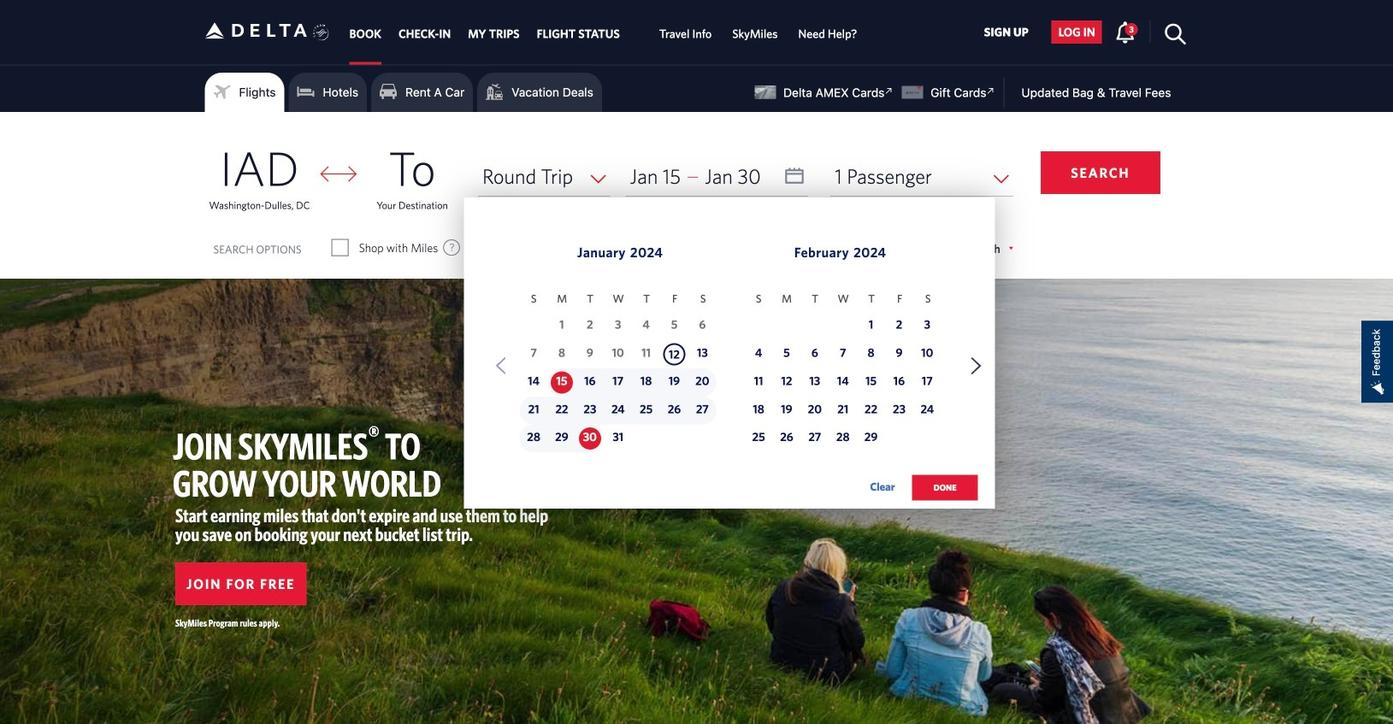 Task type: locate. For each thing, give the bounding box(es) containing it.
1 horizontal spatial this link opens another site in a new window that may not follow the same accessibility policies as delta air lines. image
[[983, 83, 999, 99]]

tab list
[[341, 0, 867, 64]]

None field
[[478, 156, 610, 196], [831, 156, 1013, 196], [478, 156, 610, 196], [831, 156, 1013, 196]]

0 horizontal spatial this link opens another site in a new window that may not follow the same accessibility policies as delta air lines. image
[[881, 83, 897, 99]]

1 this link opens another site in a new window that may not follow the same accessibility policies as delta air lines. image from the left
[[881, 83, 897, 99]]

this link opens another site in a new window that may not follow the same accessibility policies as delta air lines. image
[[881, 83, 897, 99], [983, 83, 999, 99]]

tab panel
[[0, 112, 1393, 519]]

None checkbox
[[332, 239, 348, 257], [638, 239, 653, 257], [332, 239, 348, 257], [638, 239, 653, 257]]

None text field
[[626, 156, 808, 196]]

2 this link opens another site in a new window that may not follow the same accessibility policies as delta air lines. image from the left
[[983, 83, 999, 99]]



Task type: describe. For each thing, give the bounding box(es) containing it.
skyteam image
[[313, 6, 329, 59]]

delta air lines image
[[205, 4, 307, 57]]

calendar expanded, use arrow keys to select date application
[[464, 198, 995, 519]]



Task type: vqa. For each thing, say whether or not it's contained in the screenshot.
text field
yes



